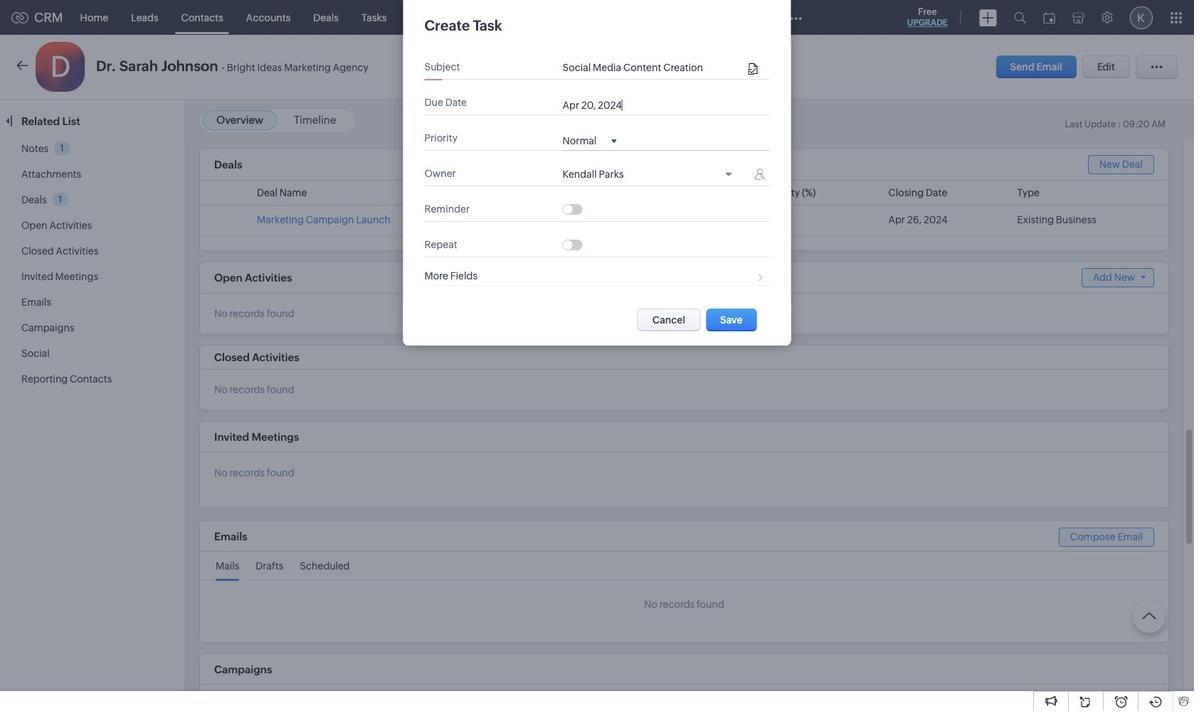 Task type: describe. For each thing, give the bounding box(es) containing it.
tasks link
[[350, 0, 398, 35]]

crm link
[[11, 10, 63, 25]]

edit
[[1098, 61, 1116, 73]]

overview
[[216, 114, 264, 126]]

apr 26, 2024
[[889, 214, 948, 226]]

owner
[[425, 168, 456, 179]]

1 vertical spatial emails
[[214, 531, 248, 543]]

kendall
[[563, 169, 597, 180]]

0 horizontal spatial deals
[[21, 194, 47, 206]]

name
[[280, 187, 307, 199]]

reminder
[[425, 204, 470, 215]]

0 horizontal spatial emails
[[21, 297, 51, 308]]

stage link
[[621, 187, 648, 199]]

last update : 09:20 am
[[1065, 119, 1166, 130]]

1 vertical spatial closed activities
[[214, 352, 299, 364]]

closing date link
[[889, 187, 948, 199]]

1 horizontal spatial deals link
[[302, 0, 350, 35]]

email for send email
[[1037, 61, 1063, 73]]

subject name lookup image
[[749, 63, 758, 75]]

existing business
[[1018, 214, 1097, 226]]

stage
[[621, 187, 648, 199]]

last
[[1065, 119, 1083, 130]]

calls link
[[464, 0, 509, 35]]

0 vertical spatial new
[[1100, 159, 1121, 170]]

contacts link
[[170, 0, 235, 35]]

Normal field
[[563, 134, 617, 147]]

logo image
[[11, 12, 28, 23]]

edit button
[[1083, 56, 1131, 78]]

2 vertical spatial meetings
[[252, 431, 299, 443]]

campaigns link
[[21, 322, 74, 334]]

related list
[[21, 115, 83, 127]]

create
[[425, 17, 470, 33]]

social link
[[21, 348, 50, 360]]

send email button
[[996, 56, 1077, 78]]

amount
[[495, 187, 533, 199]]

social
[[21, 348, 50, 360]]

normal
[[563, 135, 597, 147]]

open activities link
[[21, 220, 92, 231]]

26,
[[908, 214, 922, 226]]

list
[[62, 115, 80, 127]]

kendall parks
[[563, 169, 624, 180]]

-
[[221, 61, 225, 73]]

1 vertical spatial campaigns
[[214, 664, 272, 676]]

sarah
[[119, 58, 158, 74]]

1 vertical spatial deal
[[257, 187, 278, 199]]

0 horizontal spatial open activities
[[21, 220, 92, 231]]

free upgrade
[[908, 6, 948, 28]]

home link
[[69, 0, 120, 35]]

email for compose email
[[1118, 532, 1143, 543]]

1 vertical spatial meetings
[[55, 271, 98, 283]]

$ 10,000.00
[[495, 214, 553, 226]]

closing date
[[889, 187, 948, 199]]

date for due date
[[445, 97, 467, 108]]

priority
[[425, 132, 458, 144]]

reporting contacts link
[[21, 374, 112, 385]]

mails
[[216, 561, 240, 572]]

accounts link
[[235, 0, 302, 35]]

type link
[[1018, 187, 1040, 199]]

crm
[[34, 10, 63, 25]]

business
[[1056, 214, 1097, 226]]

calls
[[475, 12, 498, 23]]

new deal
[[1100, 159, 1143, 170]]

compose
[[1071, 532, 1116, 543]]

probability
[[751, 187, 800, 199]]

1 vertical spatial contacts
[[70, 374, 112, 385]]

1 for deals
[[58, 194, 62, 205]]

accounts
[[246, 12, 291, 23]]

Kendall Parks field
[[563, 169, 739, 182]]

0 vertical spatial deal
[[1123, 159, 1143, 170]]

1 vertical spatial closed
[[214, 352, 250, 364]]

bright ideas marketing agency link
[[227, 62, 369, 74]]

invited meetings link
[[21, 271, 98, 283]]

update
[[1085, 119, 1116, 130]]

:
[[1118, 119, 1121, 130]]

$
[[495, 214, 502, 226]]

09:20
[[1123, 119, 1150, 130]]

more
[[425, 271, 448, 282]]

fields
[[450, 271, 478, 282]]

0 horizontal spatial invited
[[21, 271, 53, 283]]

type
[[1018, 187, 1040, 199]]



Task type: vqa. For each thing, say whether or not it's contained in the screenshot.
the left Meetings
yes



Task type: locate. For each thing, give the bounding box(es) containing it.
None text field
[[563, 62, 745, 73]]

probability (%) link
[[751, 187, 816, 199]]

0 horizontal spatial meetings
[[55, 271, 98, 283]]

date right "due"
[[445, 97, 467, 108]]

1 horizontal spatial contacts
[[181, 12, 223, 23]]

due
[[425, 97, 443, 108]]

timeline
[[294, 114, 336, 126]]

new right add
[[1115, 272, 1136, 283]]

activities
[[49, 220, 92, 231], [56, 246, 98, 257], [245, 272, 292, 284], [252, 352, 299, 364]]

0 vertical spatial closed
[[21, 246, 54, 257]]

1 horizontal spatial campaigns
[[214, 664, 272, 676]]

date up 2024
[[926, 187, 948, 199]]

agency
[[333, 62, 369, 73]]

existing
[[1018, 214, 1054, 226]]

upgrade
[[908, 18, 948, 28]]

1 up open activities link
[[58, 194, 62, 205]]

leads link
[[120, 0, 170, 35]]

create task
[[425, 17, 502, 33]]

marketing right 'ideas'
[[284, 62, 331, 73]]

deal
[[1123, 159, 1143, 170], [257, 187, 278, 199]]

closed activities link
[[21, 246, 98, 257]]

closing
[[889, 187, 924, 199]]

attachments
[[21, 169, 81, 180]]

0 horizontal spatial email
[[1037, 61, 1063, 73]]

1 horizontal spatial email
[[1118, 532, 1143, 543]]

0 vertical spatial date
[[445, 97, 467, 108]]

1 vertical spatial 1
[[58, 194, 62, 205]]

2 horizontal spatial deals
[[313, 12, 339, 23]]

deal down 09:20
[[1123, 159, 1143, 170]]

am
[[1152, 119, 1166, 130]]

timeline link
[[294, 114, 336, 126]]

closed activities
[[21, 246, 98, 257], [214, 352, 299, 364]]

email right compose
[[1118, 532, 1143, 543]]

dr. sarah johnson - bright ideas marketing agency
[[96, 58, 369, 74]]

reporting contacts
[[21, 374, 112, 385]]

d
[[50, 51, 71, 83]]

records
[[230, 308, 265, 320], [230, 384, 265, 396], [230, 468, 265, 479], [660, 599, 695, 611]]

ideas
[[257, 62, 282, 73]]

deal name
[[257, 187, 307, 199]]

1 vertical spatial marketing
[[257, 214, 304, 226]]

qualification
[[621, 214, 681, 226]]

1 horizontal spatial deal
[[1123, 159, 1143, 170]]

johnson
[[161, 58, 218, 74]]

apr
[[889, 214, 906, 226]]

1 horizontal spatial invited
[[214, 431, 249, 443]]

0 vertical spatial open
[[21, 220, 47, 231]]

0 vertical spatial deals link
[[302, 0, 350, 35]]

launch
[[356, 214, 391, 226]]

deals left tasks link
[[313, 12, 339, 23]]

compose email
[[1071, 532, 1143, 543]]

0 vertical spatial marketing
[[284, 62, 331, 73]]

1 horizontal spatial invited meetings
[[214, 431, 299, 443]]

1 horizontal spatial deals
[[214, 159, 242, 171]]

email right "send"
[[1037, 61, 1063, 73]]

contacts right reporting
[[70, 374, 112, 385]]

open
[[21, 220, 47, 231], [214, 272, 243, 284]]

0 vertical spatial invited meetings
[[21, 271, 98, 283]]

1 horizontal spatial emails
[[214, 531, 248, 543]]

1 horizontal spatial open activities
[[214, 272, 292, 284]]

1 horizontal spatial closed activities
[[214, 352, 299, 364]]

0 vertical spatial open activities
[[21, 220, 92, 231]]

(%)
[[802, 187, 816, 199]]

0 horizontal spatial closed
[[21, 246, 54, 257]]

None button
[[638, 309, 701, 332]]

email inside 'button'
[[1037, 61, 1063, 73]]

0 horizontal spatial open
[[21, 220, 47, 231]]

0 horizontal spatial invited meetings
[[21, 271, 98, 283]]

free
[[919, 6, 937, 17]]

more fields
[[425, 271, 478, 282]]

emails up campaigns link
[[21, 297, 51, 308]]

parks
[[599, 169, 624, 180]]

leads
[[131, 12, 158, 23]]

closed
[[21, 246, 54, 257], [214, 352, 250, 364]]

new down last update : 09:20 am
[[1100, 159, 1121, 170]]

0 horizontal spatial campaigns
[[21, 322, 74, 334]]

0 vertical spatial email
[[1037, 61, 1063, 73]]

0 vertical spatial closed activities
[[21, 246, 98, 257]]

deals down attachments
[[21, 194, 47, 206]]

related
[[21, 115, 60, 127]]

0 horizontal spatial date
[[445, 97, 467, 108]]

overview link
[[216, 114, 264, 126]]

due date
[[425, 97, 467, 108]]

task
[[473, 17, 502, 33]]

1 vertical spatial open
[[214, 272, 243, 284]]

0 vertical spatial emails
[[21, 297, 51, 308]]

new deal link
[[1088, 155, 1155, 174]]

marketing
[[284, 62, 331, 73], [257, 214, 304, 226]]

probability (%)
[[751, 187, 816, 199]]

deals link left tasks
[[302, 0, 350, 35]]

1 vertical spatial deals link
[[21, 194, 47, 206]]

new
[[1100, 159, 1121, 170], [1115, 272, 1136, 283]]

marketing inside dr. sarah johnson - bright ideas marketing agency
[[284, 62, 331, 73]]

dr.
[[96, 58, 116, 74]]

1 vertical spatial new
[[1115, 272, 1136, 283]]

deal left name
[[257, 187, 278, 199]]

0 vertical spatial deals
[[313, 12, 339, 23]]

amount link
[[495, 187, 533, 199]]

1 vertical spatial invited
[[214, 431, 249, 443]]

0 vertical spatial contacts
[[181, 12, 223, 23]]

meetings link
[[398, 0, 464, 35]]

bright
[[227, 62, 255, 73]]

1 horizontal spatial meetings
[[252, 431, 299, 443]]

drafts
[[256, 561, 284, 572]]

marketing down deal name link
[[257, 214, 304, 226]]

tasks
[[362, 12, 387, 23]]

0 vertical spatial 1
[[60, 143, 64, 154]]

0 horizontal spatial contacts
[[70, 374, 112, 385]]

0 horizontal spatial deal
[[257, 187, 278, 199]]

deal name link
[[257, 187, 307, 199]]

scheduled
[[300, 561, 350, 572]]

1 right notes link
[[60, 143, 64, 154]]

0 horizontal spatial closed activities
[[21, 246, 98, 257]]

1 for notes
[[60, 143, 64, 154]]

1 vertical spatial invited meetings
[[214, 431, 299, 443]]

open activities
[[21, 220, 92, 231], [214, 272, 292, 284]]

2024
[[924, 214, 948, 226]]

None submit
[[706, 309, 757, 332]]

marketing campaign launch link
[[257, 214, 391, 226]]

attachments link
[[21, 169, 81, 180]]

add new
[[1093, 272, 1136, 283]]

0 vertical spatial invited
[[21, 271, 53, 283]]

send email
[[1011, 61, 1063, 73]]

1 horizontal spatial closed
[[214, 352, 250, 364]]

repeat
[[425, 239, 457, 251]]

2 horizontal spatial meetings
[[410, 12, 453, 23]]

send
[[1011, 61, 1035, 73]]

2 vertical spatial deals
[[21, 194, 47, 206]]

notes link
[[21, 143, 49, 154]]

0 vertical spatial meetings
[[410, 12, 453, 23]]

deals
[[313, 12, 339, 23], [214, 159, 242, 171], [21, 194, 47, 206]]

10,000.00
[[504, 214, 553, 226]]

campaigns
[[21, 322, 74, 334], [214, 664, 272, 676]]

add
[[1093, 272, 1113, 283]]

MMM d, yyyy text field
[[563, 100, 641, 111]]

deals link down attachments
[[21, 194, 47, 206]]

10
[[751, 214, 762, 226]]

contacts up johnson at the left top of the page
[[181, 12, 223, 23]]

0 vertical spatial campaigns
[[21, 322, 74, 334]]

emails up mails
[[214, 531, 248, 543]]

reporting
[[21, 374, 68, 385]]

1 vertical spatial deals
[[214, 159, 242, 171]]

date for closing date
[[926, 187, 948, 199]]

email
[[1037, 61, 1063, 73], [1118, 532, 1143, 543]]

1 vertical spatial date
[[926, 187, 948, 199]]

1 horizontal spatial open
[[214, 272, 243, 284]]

0 horizontal spatial deals link
[[21, 194, 47, 206]]

1 vertical spatial open activities
[[214, 272, 292, 284]]

1 horizontal spatial date
[[926, 187, 948, 199]]

1 vertical spatial email
[[1118, 532, 1143, 543]]

deals down overview link
[[214, 159, 242, 171]]

meetings
[[410, 12, 453, 23], [55, 271, 98, 283], [252, 431, 299, 443]]

subject
[[425, 61, 460, 73]]



